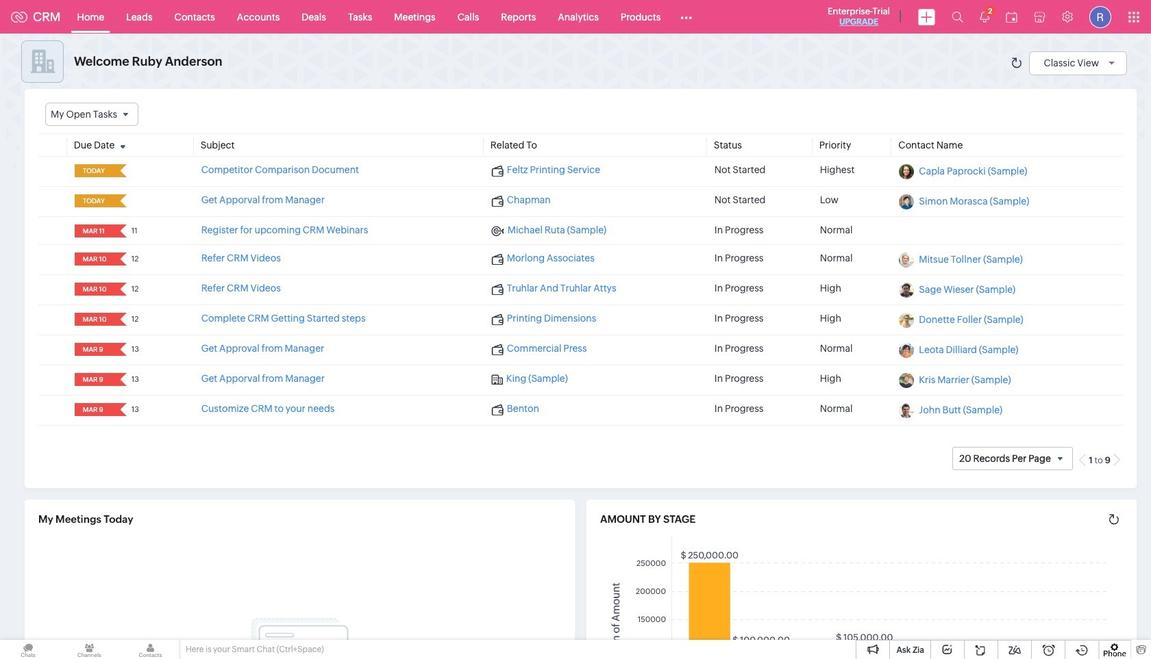 Task type: vqa. For each thing, say whether or not it's contained in the screenshot.
late by  days Image
yes



Task type: locate. For each thing, give the bounding box(es) containing it.
create menu image
[[918, 9, 935, 25]]

channels image
[[61, 641, 117, 660]]

search image
[[952, 11, 964, 23]]

logo image
[[11, 11, 27, 22]]

1 vertical spatial late by  days image
[[114, 197, 131, 205]]

0 vertical spatial late by  days image
[[114, 167, 131, 175]]

contacts image
[[122, 641, 179, 660]]

create menu element
[[910, 0, 944, 33]]

profile element
[[1081, 0, 1120, 33]]

signals element
[[972, 0, 998, 34]]

late by  days image
[[114, 167, 131, 175], [114, 197, 131, 205]]

2 late by  days image from the top
[[114, 197, 131, 205]]

None field
[[45, 103, 139, 126], [79, 165, 111, 178], [79, 195, 111, 208], [79, 225, 111, 238], [79, 253, 111, 266], [79, 283, 111, 296], [79, 313, 111, 326], [79, 343, 111, 357], [79, 374, 111, 387], [79, 404, 111, 417], [45, 103, 139, 126], [79, 165, 111, 178], [79, 195, 111, 208], [79, 225, 111, 238], [79, 253, 111, 266], [79, 283, 111, 296], [79, 313, 111, 326], [79, 343, 111, 357], [79, 374, 111, 387], [79, 404, 111, 417]]



Task type: describe. For each thing, give the bounding box(es) containing it.
1 late by  days image from the top
[[114, 167, 131, 175]]

calendar image
[[1006, 11, 1018, 22]]

profile image
[[1090, 6, 1112, 28]]

search element
[[944, 0, 972, 34]]

chats image
[[0, 641, 56, 660]]

Other Modules field
[[672, 6, 701, 28]]



